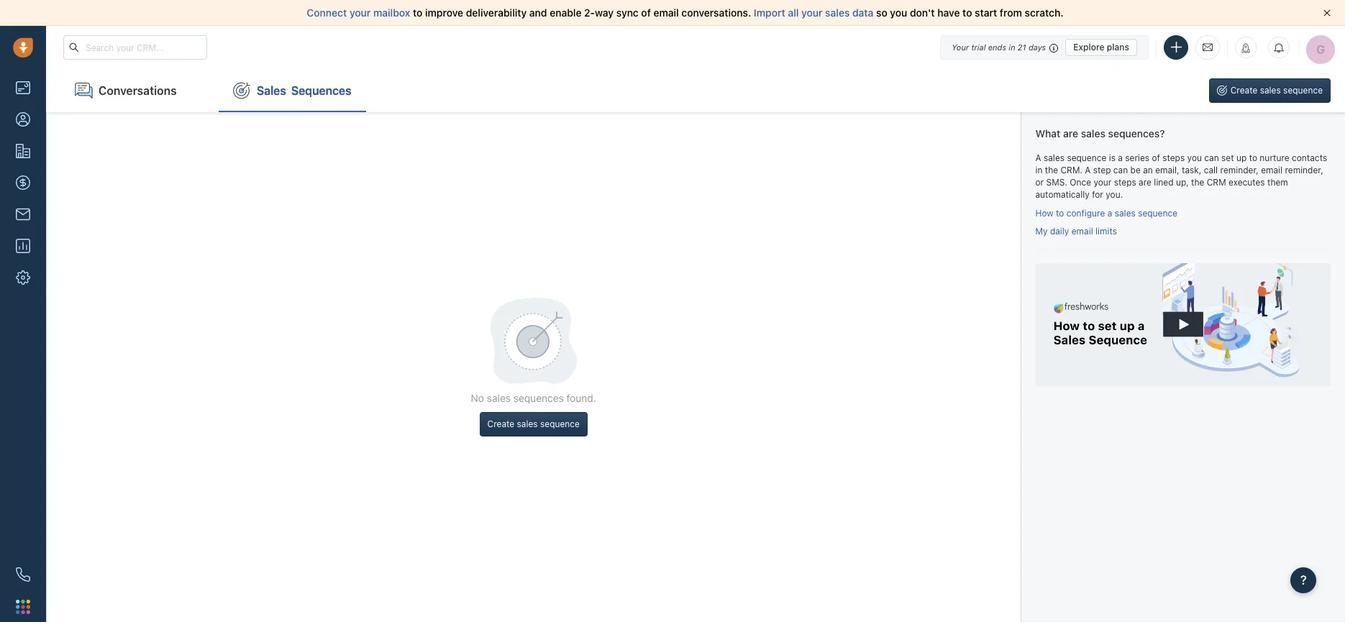 Task type: locate. For each thing, give the bounding box(es) containing it.
create sales sequence down no sales sequences found.
[[488, 419, 580, 430]]

1 horizontal spatial are
[[1139, 177, 1152, 188]]

1 horizontal spatial a
[[1085, 165, 1091, 175]]

of up 'an'
[[1152, 152, 1160, 163]]

to right the how
[[1056, 208, 1064, 218]]

how to configure a sales sequence
[[1036, 208, 1178, 218]]

1 vertical spatial in
[[1036, 165, 1043, 175]]

sequences?
[[1108, 127, 1165, 140]]

up,
[[1176, 177, 1189, 188]]

sales
[[257, 84, 286, 97]]

in up or
[[1036, 165, 1043, 175]]

0 vertical spatial email
[[654, 6, 679, 19]]

a up limits
[[1108, 208, 1113, 218]]

sales up crm.
[[1044, 152, 1065, 163]]

is
[[1109, 152, 1116, 163]]

create down no sales sequences found.
[[488, 419, 515, 430]]

1 horizontal spatial email
[[1072, 226, 1093, 237]]

explore plans
[[1074, 41, 1130, 52]]

can left "be"
[[1114, 165, 1128, 175]]

the up the sms.
[[1045, 165, 1058, 175]]

conversations
[[99, 84, 177, 97]]

contacts
[[1292, 152, 1328, 163]]

create sales sequence button
[[1209, 78, 1331, 103], [480, 413, 588, 437]]

set
[[1222, 152, 1234, 163]]

0 vertical spatial create
[[1231, 85, 1258, 96]]

a inside a sales sequence is a series of steps you can set up to nurture contacts in the crm. a step can be an email, task, call reminder, email reminder, or sms. once your steps are lined up, the crm executes them automatically for you.
[[1118, 152, 1123, 163]]

steps down "be"
[[1114, 177, 1137, 188]]

0 vertical spatial the
[[1045, 165, 1058, 175]]

a sales sequence is a series of steps you can set up to nurture contacts in the crm. a step can be an email, task, call reminder, email reminder, or sms. once your steps are lined up, the crm executes them automatically for you.
[[1036, 152, 1328, 200]]

the down task,
[[1192, 177, 1205, 188]]

how
[[1036, 208, 1054, 218]]

in
[[1009, 42, 1016, 51], [1036, 165, 1043, 175]]

to right up
[[1250, 152, 1258, 163]]

email down the nurture
[[1261, 165, 1283, 175]]

have
[[938, 6, 960, 19]]

limits
[[1096, 226, 1117, 237]]

steps up email,
[[1163, 152, 1185, 163]]

create sales sequence button down what's new icon
[[1209, 78, 1331, 103]]

your down step
[[1094, 177, 1112, 188]]

2 reminder, from the left
[[1285, 165, 1324, 175]]

mailbox
[[373, 6, 410, 19]]

1 vertical spatial create
[[488, 419, 515, 430]]

conversations.
[[682, 6, 751, 19]]

a up or
[[1036, 152, 1042, 163]]

reminder, down up
[[1221, 165, 1259, 175]]

sales up the nurture
[[1260, 85, 1281, 96]]

what's new image
[[1241, 43, 1251, 53]]

0 horizontal spatial your
[[350, 6, 371, 19]]

your inside a sales sequence is a series of steps you can set up to nurture contacts in the crm. a step can be an email, task, call reminder, email reminder, or sms. once your steps are lined up, the crm executes them automatically for you.
[[1094, 177, 1112, 188]]

to right mailbox
[[413, 6, 423, 19]]

way
[[595, 6, 614, 19]]

in left 21
[[1009, 42, 1016, 51]]

2 horizontal spatial your
[[1094, 177, 1112, 188]]

are
[[1063, 127, 1079, 140], [1139, 177, 1152, 188]]

sales left data on the top of page
[[825, 6, 850, 19]]

email inside a sales sequence is a series of steps you can set up to nurture contacts in the crm. a step can be an email, task, call reminder, email reminder, or sms. once your steps are lined up, the crm executes them automatically for you.
[[1261, 165, 1283, 175]]

1 horizontal spatial create sales sequence
[[1231, 85, 1323, 96]]

21
[[1018, 42, 1027, 51]]

email
[[654, 6, 679, 19], [1261, 165, 1283, 175], [1072, 226, 1093, 237]]

2 horizontal spatial email
[[1261, 165, 1283, 175]]

steps
[[1163, 152, 1185, 163], [1114, 177, 1137, 188]]

sequence inside a sales sequence is a series of steps you can set up to nurture contacts in the crm. a step can be an email, task, call reminder, email reminder, or sms. once your steps are lined up, the crm executes them automatically for you.
[[1067, 152, 1107, 163]]

0 vertical spatial in
[[1009, 42, 1016, 51]]

create sales sequence
[[1231, 85, 1323, 96], [488, 419, 580, 430]]

sequence up crm.
[[1067, 152, 1107, 163]]

your left mailbox
[[350, 6, 371, 19]]

0 horizontal spatial create sales sequence button
[[480, 413, 588, 437]]

1 vertical spatial can
[[1114, 165, 1128, 175]]

can
[[1205, 152, 1219, 163], [1114, 165, 1128, 175]]

of right the sync
[[641, 6, 651, 19]]

my
[[1036, 226, 1048, 237]]

0 horizontal spatial of
[[641, 6, 651, 19]]

sales down no sales sequences found.
[[517, 419, 538, 430]]

0 vertical spatial are
[[1063, 127, 1079, 140]]

sync
[[616, 6, 639, 19]]

1 horizontal spatial can
[[1205, 152, 1219, 163]]

1 horizontal spatial a
[[1118, 152, 1123, 163]]

are down 'an'
[[1139, 177, 1152, 188]]

1 vertical spatial of
[[1152, 152, 1160, 163]]

0 vertical spatial create sales sequence
[[1231, 85, 1323, 96]]

you
[[890, 6, 908, 19], [1188, 152, 1202, 163]]

are right what
[[1063, 127, 1079, 140]]

so
[[876, 6, 888, 19]]

0 horizontal spatial steps
[[1114, 177, 1137, 188]]

my daily email limits
[[1036, 226, 1117, 237]]

conversations link
[[60, 69, 204, 112]]

email right the sync
[[654, 6, 679, 19]]

scratch.
[[1025, 6, 1064, 19]]

1 vertical spatial a
[[1085, 165, 1091, 175]]

sales
[[825, 6, 850, 19], [1260, 85, 1281, 96], [1081, 127, 1106, 140], [1044, 152, 1065, 163], [1115, 208, 1136, 218], [487, 392, 511, 404], [517, 419, 538, 430]]

what
[[1036, 127, 1061, 140]]

1 horizontal spatial of
[[1152, 152, 1160, 163]]

0 vertical spatial a
[[1036, 152, 1042, 163]]

0 vertical spatial can
[[1205, 152, 1219, 163]]

a
[[1118, 152, 1123, 163], [1108, 208, 1113, 218]]

0 horizontal spatial can
[[1114, 165, 1128, 175]]

for
[[1092, 189, 1104, 200]]

no sales sequences found.
[[471, 392, 596, 404]]

1 horizontal spatial you
[[1188, 152, 1202, 163]]

you right the so
[[890, 6, 908, 19]]

a right is
[[1118, 152, 1123, 163]]

2 vertical spatial email
[[1072, 226, 1093, 237]]

the
[[1045, 165, 1058, 175], [1192, 177, 1205, 188]]

0 vertical spatial a
[[1118, 152, 1123, 163]]

nurture
[[1260, 152, 1290, 163]]

0 horizontal spatial in
[[1009, 42, 1016, 51]]

0 vertical spatial create sales sequence button
[[1209, 78, 1331, 103]]

task,
[[1182, 165, 1202, 175]]

a left step
[[1085, 165, 1091, 175]]

trial
[[972, 42, 986, 51]]

email,
[[1156, 165, 1180, 175]]

sequence
[[1284, 85, 1323, 96], [1067, 152, 1107, 163], [1138, 208, 1178, 218], [540, 419, 580, 430]]

create sales sequence button down no sales sequences found.
[[480, 413, 588, 437]]

sales inside a sales sequence is a series of steps you can set up to nurture contacts in the crm. a step can be an email, task, call reminder, email reminder, or sms. once your steps are lined up, the crm executes them automatically for you.
[[1044, 152, 1065, 163]]

sequence inside create sales sequence link
[[1284, 85, 1323, 96]]

1 vertical spatial create sales sequence button
[[480, 413, 588, 437]]

1 vertical spatial are
[[1139, 177, 1152, 188]]

your right all
[[802, 6, 823, 19]]

of
[[641, 6, 651, 19], [1152, 152, 1160, 163]]

1 horizontal spatial reminder,
[[1285, 165, 1324, 175]]

step
[[1094, 165, 1111, 175]]

crm.
[[1061, 165, 1083, 175]]

1 vertical spatial you
[[1188, 152, 1202, 163]]

explore
[[1074, 41, 1105, 52]]

enable
[[550, 6, 582, 19]]

in inside a sales sequence is a series of steps you can set up to nurture contacts in the crm. a step can be an email, task, call reminder, email reminder, or sms. once your steps are lined up, the crm executes them automatically for you.
[[1036, 165, 1043, 175]]

sequence up contacts
[[1284, 85, 1323, 96]]

1 vertical spatial steps
[[1114, 177, 1137, 188]]

can up call
[[1205, 152, 1219, 163]]

import
[[754, 6, 786, 19]]

sales up step
[[1081, 127, 1106, 140]]

1 horizontal spatial in
[[1036, 165, 1043, 175]]

0 horizontal spatial a
[[1108, 208, 1113, 218]]

send email image
[[1203, 41, 1213, 53]]

executes
[[1229, 177, 1265, 188]]

you up task,
[[1188, 152, 1202, 163]]

create down what's new icon
[[1231, 85, 1258, 96]]

sales sequences link
[[219, 69, 366, 112]]

reminder, down contacts
[[1285, 165, 1324, 175]]

1 vertical spatial email
[[1261, 165, 1283, 175]]

improve
[[425, 6, 463, 19]]

connect
[[307, 6, 347, 19]]

freshworks switcher image
[[16, 600, 30, 614]]

0 horizontal spatial reminder,
[[1221, 165, 1259, 175]]

automatically
[[1036, 189, 1090, 200]]

sequence down sequences
[[540, 419, 580, 430]]

reminder,
[[1221, 165, 1259, 175], [1285, 165, 1324, 175]]

email down configure
[[1072, 226, 1093, 237]]

create sales sequence inside create sales sequence link
[[1231, 85, 1323, 96]]

your
[[350, 6, 371, 19], [802, 6, 823, 19], [1094, 177, 1112, 188]]

0 horizontal spatial create
[[488, 419, 515, 430]]

a
[[1036, 152, 1042, 163], [1085, 165, 1091, 175]]

0 horizontal spatial email
[[654, 6, 679, 19]]

connect your mailbox to improve deliverability and enable 2-way sync of email conversations. import all your sales data so you don't have to start from scratch.
[[307, 6, 1064, 19]]

Search your CRM... text field
[[63, 35, 207, 60]]

create
[[1231, 85, 1258, 96], [488, 419, 515, 430]]

configure
[[1067, 208, 1105, 218]]

tab list
[[46, 69, 366, 112]]

create sales sequence down what's new icon
[[1231, 85, 1323, 96]]

1 vertical spatial the
[[1192, 177, 1205, 188]]

1 vertical spatial create sales sequence
[[488, 419, 580, 430]]

plans
[[1107, 41, 1130, 52]]

to
[[413, 6, 423, 19], [963, 6, 972, 19], [1250, 152, 1258, 163], [1056, 208, 1064, 218]]

up
[[1237, 152, 1247, 163]]

1 horizontal spatial steps
[[1163, 152, 1185, 163]]

an
[[1143, 165, 1153, 175]]

days
[[1029, 42, 1046, 51]]

0 horizontal spatial you
[[890, 6, 908, 19]]



Task type: vqa. For each thing, say whether or not it's contained in the screenshot.
bulk actions
no



Task type: describe. For each thing, give the bounding box(es) containing it.
lined
[[1154, 177, 1174, 188]]

to left start
[[963, 6, 972, 19]]

found.
[[567, 392, 596, 404]]

sales sequences
[[257, 84, 352, 97]]

what are sales sequences?
[[1036, 127, 1165, 140]]

be
[[1131, 165, 1141, 175]]

sales right "no" on the left
[[487, 392, 511, 404]]

0 vertical spatial you
[[890, 6, 908, 19]]

and
[[529, 6, 547, 19]]

from
[[1000, 6, 1022, 19]]

0 horizontal spatial create sales sequence
[[488, 419, 580, 430]]

or
[[1036, 177, 1044, 188]]

once
[[1070, 177, 1092, 188]]

sequence down lined
[[1138, 208, 1178, 218]]

tab list containing conversations
[[46, 69, 366, 112]]

close image
[[1324, 9, 1331, 17]]

your trial ends in 21 days
[[952, 42, 1046, 51]]

all
[[788, 6, 799, 19]]

0 horizontal spatial a
[[1036, 152, 1042, 163]]

series
[[1126, 152, 1150, 163]]

deliverability
[[466, 6, 527, 19]]

ends
[[988, 42, 1007, 51]]

import all your sales data link
[[754, 6, 876, 19]]

you inside a sales sequence is a series of steps you can set up to nurture contacts in the crm. a step can be an email, task, call reminder, email reminder, or sms. once your steps are lined up, the crm executes them automatically for you.
[[1188, 152, 1202, 163]]

sms.
[[1047, 177, 1068, 188]]

0 vertical spatial of
[[641, 6, 651, 19]]

sequences
[[514, 392, 564, 404]]

connect your mailbox link
[[307, 6, 413, 19]]

phone element
[[9, 560, 37, 589]]

you.
[[1106, 189, 1123, 200]]

data
[[853, 6, 874, 19]]

explore plans link
[[1066, 38, 1138, 56]]

no
[[471, 392, 484, 404]]

1 horizontal spatial create sales sequence button
[[1209, 78, 1331, 103]]

sales down you.
[[1115, 208, 1136, 218]]

daily
[[1050, 226, 1069, 237]]

my daily email limits link
[[1036, 226, 1117, 237]]

call
[[1204, 165, 1218, 175]]

don't
[[910, 6, 935, 19]]

0 vertical spatial steps
[[1163, 152, 1185, 163]]

how to configure a sales sequence link
[[1036, 208, 1178, 218]]

0 horizontal spatial the
[[1045, 165, 1058, 175]]

1 horizontal spatial create
[[1231, 85, 1258, 96]]

1 horizontal spatial the
[[1192, 177, 1205, 188]]

1 vertical spatial a
[[1108, 208, 1113, 218]]

crm
[[1207, 177, 1227, 188]]

to inside a sales sequence is a series of steps you can set up to nurture contacts in the crm. a step can be an email, task, call reminder, email reminder, or sms. once your steps are lined up, the crm executes them automatically for you.
[[1250, 152, 1258, 163]]

start
[[975, 6, 997, 19]]

them
[[1268, 177, 1288, 188]]

2-
[[584, 6, 595, 19]]

create sales sequence link
[[1209, 78, 1345, 103]]

your
[[952, 42, 969, 51]]

0 horizontal spatial are
[[1063, 127, 1079, 140]]

are inside a sales sequence is a series of steps you can set up to nurture contacts in the crm. a step can be an email, task, call reminder, email reminder, or sms. once your steps are lined up, the crm executes them automatically for you.
[[1139, 177, 1152, 188]]

of inside a sales sequence is a series of steps you can set up to nurture contacts in the crm. a step can be an email, task, call reminder, email reminder, or sms. once your steps are lined up, the crm executes them automatically for you.
[[1152, 152, 1160, 163]]

1 reminder, from the left
[[1221, 165, 1259, 175]]

sequences
[[291, 84, 352, 97]]

phone image
[[16, 568, 30, 582]]

1 horizontal spatial your
[[802, 6, 823, 19]]



